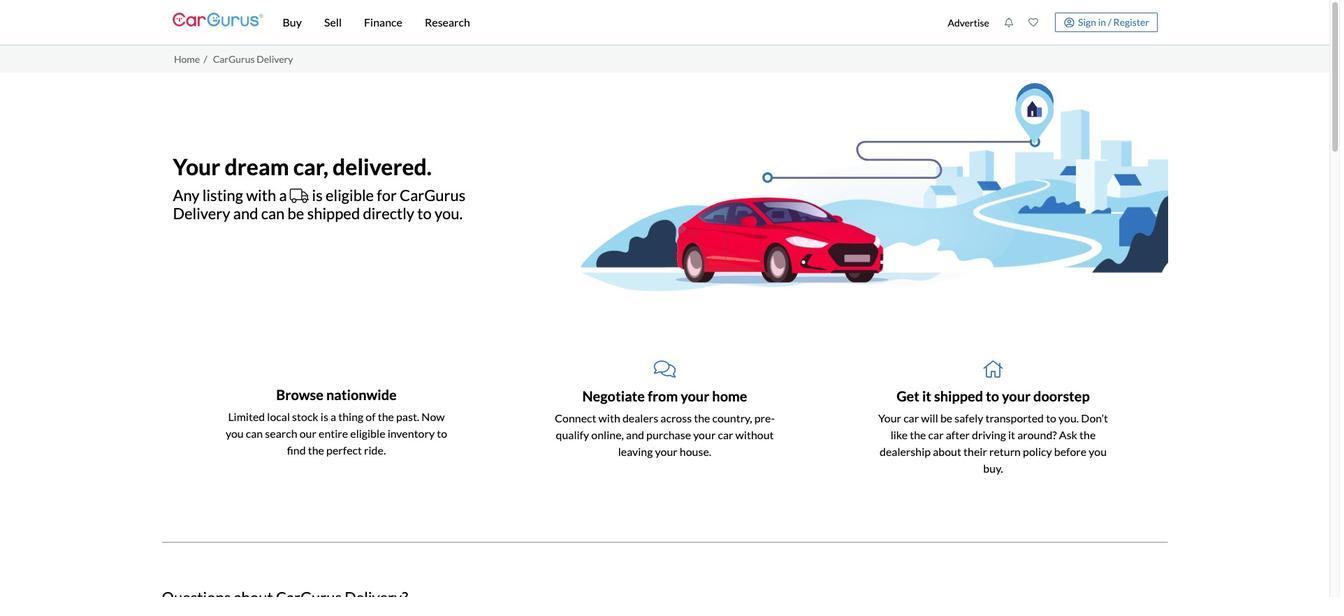 Task type: describe. For each thing, give the bounding box(es) containing it.
research button
[[414, 0, 481, 45]]

without
[[736, 428, 774, 441]]

register
[[1114, 16, 1149, 28]]

advertise link
[[940, 3, 997, 42]]

you inside get it shipped to your doorstep your car will be safely transported to you. don't like the car after driving it around? ask the dealership about their return policy before you buy.
[[1089, 445, 1107, 458]]

safely
[[955, 411, 983, 425]]

and inside negotiate from your home connect with dealers across the country, pre- qualify online, and purchase your car without leaving your house.
[[626, 428, 644, 441]]

like
[[891, 428, 908, 441]]

connect
[[555, 411, 596, 425]]

and inside is eligible for cargurus delivery and can be shipped directly to you.
[[233, 204, 258, 223]]

transported
[[986, 411, 1044, 425]]

can inside "browse nationwide limited local stock is a thing of the past. now you can search our entire eligible inventory to find the perfect ride."
[[246, 427, 263, 440]]

advertise
[[948, 16, 989, 28]]

delivery truck icon image
[[290, 188, 309, 203]]

with inside negotiate from your home connect with dealers across the country, pre- qualify online, and purchase your car without leaving your house.
[[599, 411, 620, 425]]

to inside "browse nationwide limited local stock is a thing of the past. now you can search our entire eligible inventory to find the perfect ride."
[[437, 427, 447, 440]]

buy.
[[983, 462, 1003, 475]]

stock
[[292, 410, 318, 423]]

is eligible for cargurus delivery and can be shipped directly to you.
[[173, 186, 466, 223]]

finance button
[[353, 0, 414, 45]]

can inside is eligible for cargurus delivery and can be shipped directly to you.
[[261, 204, 285, 223]]

you. inside get it shipped to your doorstep your car will be safely transported to you. don't like the car after driving it around? ask the dealership about their return policy before you buy.
[[1059, 411, 1079, 425]]

open notifications image
[[1004, 17, 1014, 27]]

thing
[[338, 410, 364, 423]]

now
[[422, 410, 445, 423]]

car inside negotiate from your home connect with dealers across the country, pre- qualify online, and purchase your car without leaving your house.
[[718, 428, 733, 441]]

before
[[1054, 445, 1087, 458]]

the down our
[[308, 444, 324, 457]]

be inside get it shipped to your doorstep your car will be safely transported to you. don't like the car after driving it around? ask the dealership about their return policy before you buy.
[[940, 411, 953, 425]]

perfect
[[326, 444, 362, 457]]

home
[[712, 387, 747, 404]]

get
[[897, 387, 920, 404]]

saved cars image
[[1029, 17, 1038, 27]]

policy
[[1023, 445, 1052, 458]]

1 vertical spatial it
[[1008, 428, 1015, 441]]

get it shipped to your doorstep your car will be safely transported to you. don't like the car after driving it around? ask the dealership about their return policy before you buy.
[[878, 387, 1108, 475]]

home image
[[984, 360, 1003, 379]]

cargurus logo homepage link link
[[172, 0, 263, 44]]

past.
[[396, 410, 419, 423]]

you inside "browse nationwide limited local stock is a thing of the past. now you can search our entire eligible inventory to find the perfect ride."
[[226, 427, 244, 440]]

shipped inside is eligible for cargurus delivery and can be shipped directly to you.
[[307, 204, 360, 223]]

car,
[[293, 153, 328, 181]]

sign in / register link
[[1055, 13, 1158, 32]]

negotiate
[[582, 387, 645, 404]]

sign
[[1078, 16, 1096, 28]]

menu containing sign in / register
[[940, 3, 1158, 42]]

2 horizontal spatial car
[[928, 428, 944, 441]]

0 vertical spatial delivery
[[257, 53, 293, 65]]

dealers
[[623, 411, 658, 425]]

entire
[[319, 427, 348, 440]]

eligible inside is eligible for cargurus delivery and can be shipped directly to you.
[[326, 186, 374, 205]]

1 vertical spatial /
[[204, 53, 207, 65]]

the down don't
[[1080, 428, 1096, 441]]

don't
[[1081, 411, 1108, 425]]

dealership
[[880, 445, 931, 458]]

sell button
[[313, 0, 353, 45]]

eligible inside "browse nationwide limited local stock is a thing of the past. now you can search our entire eligible inventory to find the perfect ride."
[[350, 427, 385, 440]]

0 horizontal spatial cargurus
[[213, 53, 255, 65]]

comments image
[[654, 360, 676, 379]]

sign in / register
[[1078, 16, 1149, 28]]

cargurus inside is eligible for cargurus delivery and can be shipped directly to you.
[[400, 186, 466, 205]]

pre-
[[754, 411, 775, 425]]

country,
[[712, 411, 752, 425]]

your up house.
[[693, 428, 716, 441]]

driving
[[972, 428, 1006, 441]]

buy
[[283, 15, 302, 29]]

listing
[[203, 186, 243, 205]]

your up the across
[[681, 387, 710, 404]]

the right of at the bottom of page
[[378, 410, 394, 423]]

will
[[921, 411, 938, 425]]

finance
[[364, 15, 402, 29]]

your dream car, delivered.
[[173, 153, 432, 181]]



Task type: locate. For each thing, give the bounding box(es) containing it.
0 vertical spatial a
[[279, 186, 287, 205]]

car down country,
[[718, 428, 733, 441]]

a up entire
[[330, 410, 336, 423]]

you. up ask
[[1059, 411, 1079, 425]]

can down dream
[[261, 204, 285, 223]]

0 vertical spatial you.
[[435, 204, 463, 223]]

home / cargurus delivery
[[174, 53, 293, 65]]

return
[[989, 445, 1021, 458]]

1 vertical spatial your
[[878, 411, 901, 425]]

you. right the directly
[[435, 204, 463, 223]]

1 vertical spatial shipped
[[934, 387, 983, 404]]

to down home "image"
[[986, 387, 999, 404]]

dream
[[225, 153, 289, 181]]

the right like
[[910, 428, 926, 441]]

your
[[681, 387, 710, 404], [1002, 387, 1031, 404], [693, 428, 716, 441], [655, 445, 678, 458]]

0 horizontal spatial with
[[246, 186, 276, 205]]

negotiate from your home connect with dealers across the country, pre- qualify online, and purchase your car without leaving your house.
[[555, 387, 775, 458]]

you down limited
[[226, 427, 244, 440]]

of
[[366, 410, 376, 423]]

can down limited
[[246, 427, 263, 440]]

sign in / register menu item
[[1046, 13, 1158, 32]]

0 horizontal spatial delivery
[[173, 204, 230, 223]]

your up "transported"
[[1002, 387, 1031, 404]]

and
[[233, 204, 258, 223], [626, 428, 644, 441]]

0 vertical spatial be
[[288, 204, 304, 223]]

any listing with a
[[173, 186, 290, 205]]

1 horizontal spatial be
[[940, 411, 953, 425]]

to
[[417, 204, 432, 223], [986, 387, 999, 404], [1046, 411, 1057, 425], [437, 427, 447, 440]]

shipped
[[307, 204, 360, 223], [934, 387, 983, 404]]

0 horizontal spatial car
[[718, 428, 733, 441]]

1 vertical spatial be
[[940, 411, 953, 425]]

1 horizontal spatial shipped
[[934, 387, 983, 404]]

menu bar containing buy
[[263, 0, 940, 45]]

and down dream
[[233, 204, 258, 223]]

search
[[265, 427, 297, 440]]

delivered.
[[333, 153, 432, 181]]

user icon image
[[1064, 17, 1074, 28]]

0 horizontal spatial a
[[279, 186, 287, 205]]

1 horizontal spatial with
[[599, 411, 620, 425]]

1 horizontal spatial it
[[1008, 428, 1015, 441]]

1 horizontal spatial /
[[1108, 16, 1112, 28]]

browse nationwide limited local stock is a thing of the past. now you can search our entire eligible inventory to find the perfect ride.
[[226, 386, 447, 457]]

to up around?
[[1046, 411, 1057, 425]]

it
[[922, 387, 932, 404], [1008, 428, 1015, 441]]

can
[[261, 204, 285, 223], [246, 427, 263, 440]]

cargurus right for on the left top of the page
[[400, 186, 466, 205]]

car left will
[[904, 411, 919, 425]]

0 horizontal spatial /
[[204, 53, 207, 65]]

across
[[661, 411, 692, 425]]

1 horizontal spatial you.
[[1059, 411, 1079, 425]]

your inside get it shipped to your doorstep your car will be safely transported to you. don't like the car after driving it around? ask the dealership about their return policy before you buy.
[[1002, 387, 1031, 404]]

house.
[[680, 445, 712, 458]]

1 vertical spatial is
[[321, 410, 328, 423]]

/
[[1108, 16, 1112, 28], [204, 53, 207, 65]]

be down 'delivery truck icon'
[[288, 204, 304, 223]]

0 horizontal spatial be
[[288, 204, 304, 223]]

it down "transported"
[[1008, 428, 1015, 441]]

your inside get it shipped to your doorstep your car will be safely transported to you. don't like the car after driving it around? ask the dealership about their return policy before you buy.
[[878, 411, 901, 425]]

1 vertical spatial you.
[[1059, 411, 1079, 425]]

you.
[[435, 204, 463, 223], [1059, 411, 1079, 425]]

you right before
[[1089, 445, 1107, 458]]

menu
[[940, 3, 1158, 42]]

a inside "browse nationwide limited local stock is a thing of the past. now you can search our entire eligible inventory to find the perfect ride."
[[330, 410, 336, 423]]

1 horizontal spatial delivery
[[257, 53, 293, 65]]

menu bar
[[263, 0, 940, 45]]

any
[[173, 186, 200, 205]]

1 horizontal spatial your
[[878, 411, 901, 425]]

your up any on the left
[[173, 153, 220, 181]]

with up online,
[[599, 411, 620, 425]]

their
[[964, 445, 987, 458]]

eligible down of at the bottom of page
[[350, 427, 385, 440]]

0 horizontal spatial it
[[922, 387, 932, 404]]

your
[[173, 153, 220, 181], [878, 411, 901, 425]]

0 vertical spatial cargurus
[[213, 53, 255, 65]]

sell
[[324, 15, 342, 29]]

buy button
[[271, 0, 313, 45]]

research
[[425, 15, 470, 29]]

qualify
[[556, 428, 589, 441]]

to down "now" at left bottom
[[437, 427, 447, 440]]

0 vertical spatial is
[[312, 186, 323, 205]]

and up leaving
[[626, 428, 644, 441]]

be right will
[[940, 411, 953, 425]]

limited
[[228, 410, 265, 423]]

doorstep
[[1034, 387, 1090, 404]]

the inside negotiate from your home connect with dealers across the country, pre- qualify online, and purchase your car without leaving your house.
[[694, 411, 710, 425]]

/ right home link
[[204, 53, 207, 65]]

eligible left for on the left top of the page
[[326, 186, 374, 205]]

directly
[[363, 204, 414, 223]]

you. inside is eligible for cargurus delivery and can be shipped directly to you.
[[435, 204, 463, 223]]

is
[[312, 186, 323, 205], [321, 410, 328, 423]]

browse
[[276, 386, 324, 403]]

with down dream
[[246, 186, 276, 205]]

with
[[246, 186, 276, 205], [599, 411, 620, 425]]

to inside is eligible for cargurus delivery and can be shipped directly to you.
[[417, 204, 432, 223]]

/ inside sign in / register link
[[1108, 16, 1112, 28]]

shipped down 'delivery truck icon'
[[307, 204, 360, 223]]

cargurus
[[213, 53, 255, 65], [400, 186, 466, 205]]

be inside is eligible for cargurus delivery and can be shipped directly to you.
[[288, 204, 304, 223]]

0 vertical spatial with
[[246, 186, 276, 205]]

1 vertical spatial can
[[246, 427, 263, 440]]

1 vertical spatial eligible
[[350, 427, 385, 440]]

a
[[279, 186, 287, 205], [330, 410, 336, 423]]

around?
[[1018, 428, 1057, 441]]

ride.
[[364, 444, 386, 457]]

car
[[904, 411, 919, 425], [718, 428, 733, 441], [928, 428, 944, 441]]

1 horizontal spatial and
[[626, 428, 644, 441]]

is up entire
[[321, 410, 328, 423]]

1 vertical spatial delivery
[[173, 204, 230, 223]]

1 vertical spatial with
[[599, 411, 620, 425]]

1 vertical spatial you
[[1089, 445, 1107, 458]]

0 vertical spatial /
[[1108, 16, 1112, 28]]

0 vertical spatial and
[[233, 204, 258, 223]]

car down will
[[928, 428, 944, 441]]

1 horizontal spatial car
[[904, 411, 919, 425]]

leaving
[[618, 445, 653, 458]]

0 vertical spatial you
[[226, 427, 244, 440]]

0 vertical spatial your
[[173, 153, 220, 181]]

/ right in at the right top of the page
[[1108, 16, 1112, 28]]

delivery inside is eligible for cargurus delivery and can be shipped directly to you.
[[173, 204, 230, 223]]

online,
[[591, 428, 624, 441]]

inventory
[[388, 427, 435, 440]]

shipped up safely
[[934, 387, 983, 404]]

delivery
[[257, 53, 293, 65], [173, 204, 230, 223]]

0 vertical spatial eligible
[[326, 186, 374, 205]]

your down purchase
[[655, 445, 678, 458]]

the right the across
[[694, 411, 710, 425]]

find
[[287, 444, 306, 457]]

1 vertical spatial and
[[626, 428, 644, 441]]

0 horizontal spatial shipped
[[307, 204, 360, 223]]

shipped inside get it shipped to your doorstep your car will be safely transported to you. don't like the car after driving it around? ask the dealership about their return policy before you buy.
[[934, 387, 983, 404]]

home link
[[174, 53, 200, 65]]

your up like
[[878, 411, 901, 425]]

0 horizontal spatial your
[[173, 153, 220, 181]]

1 horizontal spatial a
[[330, 410, 336, 423]]

0 vertical spatial can
[[261, 204, 285, 223]]

1 horizontal spatial you
[[1089, 445, 1107, 458]]

our
[[300, 427, 317, 440]]

0 vertical spatial it
[[922, 387, 932, 404]]

it right get
[[922, 387, 932, 404]]

after
[[946, 428, 970, 441]]

the
[[378, 410, 394, 423], [694, 411, 710, 425], [910, 428, 926, 441], [1080, 428, 1096, 441], [308, 444, 324, 457]]

from
[[648, 387, 678, 404]]

purchase
[[646, 428, 691, 441]]

home
[[174, 53, 200, 65]]

1 vertical spatial cargurus
[[400, 186, 466, 205]]

local
[[267, 410, 290, 423]]

is inside is eligible for cargurus delivery and can be shipped directly to you.
[[312, 186, 323, 205]]

1 vertical spatial a
[[330, 410, 336, 423]]

in
[[1098, 16, 1106, 28]]

is inside "browse nationwide limited local stock is a thing of the past. now you can search our entire eligible inventory to find the perfect ride."
[[321, 410, 328, 423]]

nationwide
[[326, 386, 397, 403]]

a left 'delivery truck icon'
[[279, 186, 287, 205]]

eligible
[[326, 186, 374, 205], [350, 427, 385, 440]]

you
[[226, 427, 244, 440], [1089, 445, 1107, 458]]

0 horizontal spatial you.
[[435, 204, 463, 223]]

0 horizontal spatial and
[[233, 204, 258, 223]]

cargurus down the cargurus logo homepage link link
[[213, 53, 255, 65]]

0 vertical spatial shipped
[[307, 204, 360, 223]]

is right 'delivery truck icon'
[[312, 186, 323, 205]]

for
[[377, 186, 397, 205]]

ask
[[1059, 428, 1078, 441]]

be
[[288, 204, 304, 223], [940, 411, 953, 425]]

cargurus logo homepage link image
[[172, 0, 263, 40]]

1 horizontal spatial cargurus
[[400, 186, 466, 205]]

0 horizontal spatial you
[[226, 427, 244, 440]]

to right the directly
[[417, 204, 432, 223]]

about
[[933, 445, 962, 458]]



Task type: vqa. For each thing, say whether or not it's contained in the screenshot.
rightmost the '(973)'
no



